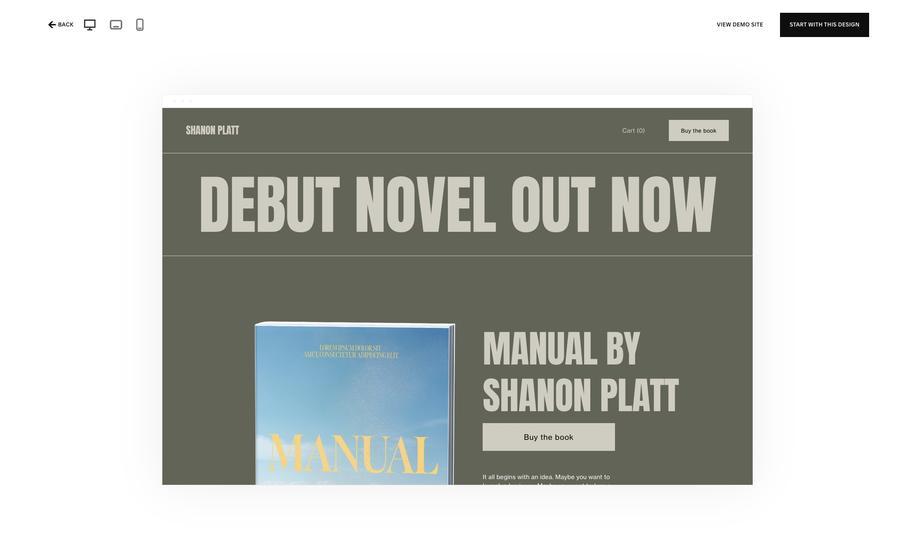Task type: describe. For each thing, give the bounding box(es) containing it.
view demo site
[[717, 21, 763, 28]]

services
[[254, 22, 283, 31]]

demo
[[733, 21, 750, 28]]

with
[[808, 21, 823, 28]]

manual image
[[339, 0, 576, 307]]

scheduling
[[176, 22, 214, 31]]

skyloop image
[[71, 0, 309, 307]]

preview template on a desktop device image
[[81, 18, 99, 32]]

6 - from the left
[[250, 22, 252, 31]]

store
[[43, 22, 61, 31]]

portfolio
[[67, 22, 96, 31]]

business
[[309, 22, 339, 31]]

preview template on a mobile device image
[[133, 18, 146, 31]]

site
[[751, 21, 763, 28]]

5 - from the left
[[216, 22, 218, 31]]

online store - portfolio - memberships - blog - scheduling - courses - services - local business
[[19, 22, 339, 31]]

online
[[19, 22, 41, 31]]

local
[[289, 22, 307, 31]]

1 - from the left
[[63, 22, 66, 31]]

blog
[[155, 22, 170, 31]]



Task type: vqa. For each thing, say whether or not it's contained in the screenshot.
Start With This Design
yes



Task type: locate. For each thing, give the bounding box(es) containing it.
- right courses
[[250, 22, 252, 31]]

back button
[[46, 15, 76, 34]]

2 - from the left
[[97, 22, 100, 31]]

- left the blog
[[150, 22, 153, 31]]

design
[[838, 21, 860, 28]]

7 - from the left
[[285, 22, 287, 31]]

view
[[717, 21, 731, 28]]

- right the blog
[[172, 22, 174, 31]]

- right store
[[63, 22, 66, 31]]

manual
[[338, 317, 370, 325]]

start with this design button
[[780, 13, 869, 37]]

3 - from the left
[[150, 22, 153, 31]]

montclaire image
[[71, 367, 309, 555]]

back
[[58, 21, 74, 28]]

- left courses
[[216, 22, 218, 31]]

view demo site link
[[717, 13, 763, 37]]

memberships
[[102, 22, 149, 31]]

start with this design
[[790, 21, 860, 28]]

mariana image
[[606, 0, 844, 307]]

start
[[790, 21, 807, 28]]

- left local
[[285, 22, 287, 31]]

- left preview template on a tablet device image
[[97, 22, 100, 31]]

-
[[63, 22, 66, 31], [97, 22, 100, 31], [150, 22, 153, 31], [172, 22, 174, 31], [216, 22, 218, 31], [250, 22, 252, 31], [285, 22, 287, 31]]

courses
[[220, 22, 248, 31]]

preview template on a tablet device image
[[108, 17, 124, 32]]

this
[[824, 21, 837, 28]]

4 - from the left
[[172, 22, 174, 31]]



